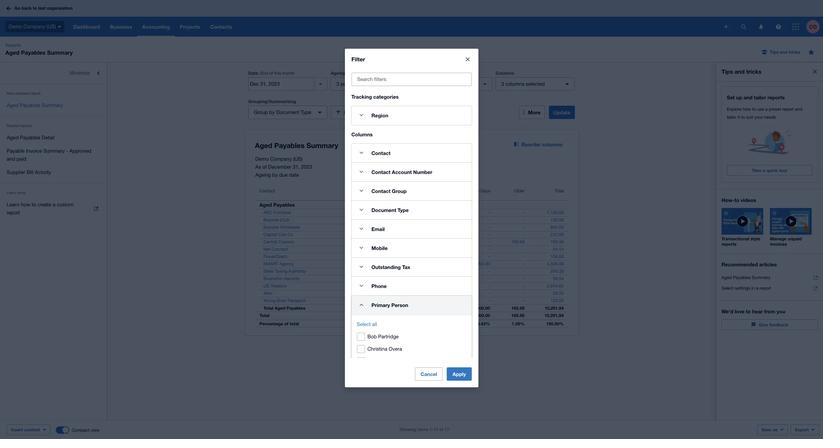 Task type: vqa. For each thing, say whether or not it's contained in the screenshot.
your
yes



Task type: describe. For each thing, give the bounding box(es) containing it.
christina
[[368, 347, 387, 352]]

bayside wholesale link
[[255, 224, 304, 231]]

as
[[255, 164, 261, 170]]

tips and tricks inside button
[[770, 49, 801, 55]]

capital cab co
[[263, 232, 293, 237]]

older
[[514, 189, 525, 194]]

1 vertical spatial total
[[263, 306, 273, 311]]

1,150.00 for first the 1,150.00 link from the right
[[547, 210, 564, 215]]

of inside date : end of this month
[[269, 71, 273, 76]]

and inside button
[[780, 49, 788, 55]]

smart
[[263, 262, 278, 267]]

summary for payable invoice summary - approved and paid link
[[43, 148, 65, 154]]

aged down recommended
[[722, 276, 732, 281]]

co
[[809, 24, 817, 30]]

bill
[[27, 170, 33, 175]]

2 59.54 link from the left
[[549, 276, 568, 283]]

0 vertical spatial date
[[248, 70, 258, 76]]

report inside explore how to use a preset report and tailor it to suit your needs
[[782, 107, 794, 112]]

filter inside dialog
[[352, 56, 365, 63]]

month
[[282, 71, 295, 76]]

aged up abc
[[259, 202, 272, 208]]

custom
[[57, 202, 74, 208]]

- inside "button"
[[472, 189, 473, 194]]

detail
[[42, 135, 54, 141]]

100.00%
[[546, 322, 564, 327]]

capital
[[263, 232, 277, 237]]

articles
[[760, 262, 777, 268]]

minimize button
[[0, 66, 107, 80]]

0 horizontal spatial tips and tricks
[[722, 68, 762, 75]]

capital cab co link
[[255, 232, 297, 238]]

summary for aged payables summary link to the top
[[42, 103, 63, 108]]

young
[[263, 299, 276, 304]]

invoices
[[770, 242, 787, 247]]

report output element
[[255, 185, 568, 328]]

aged payables detail link
[[0, 131, 107, 145]]

learn how to create a custom report link
[[0, 198, 107, 220]]

aged inside 'link'
[[7, 135, 18, 141]]

3 for 3 periods of 30 day
[[336, 81, 339, 87]]

54.41%
[[366, 322, 381, 327]]

2 1,150.00 link from the left
[[543, 210, 568, 216]]

tips inside button
[[770, 49, 779, 55]]

29.00 for 2nd 29.00 link from right
[[425, 291, 436, 296]]

transactional
[[722, 236, 750, 242]]

by
[[429, 70, 434, 76]]

245.38 for second 245.38 link from the right
[[368, 269, 381, 274]]

svg image inside go back to last organisation link
[[6, 6, 11, 11]]

1 - 30 days
[[359, 189, 381, 194]]

expand image for contact account number
[[355, 165, 368, 179]]

bayside wholesale
[[263, 225, 300, 230]]

go
[[14, 5, 20, 11]]

showing
[[400, 428, 417, 433]]

1,150.00 for 2nd the 1,150.00 link from the right
[[364, 210, 381, 215]]

days for 61 - 90 days
[[481, 189, 490, 194]]

1 vertical spatial aged payables summary
[[722, 276, 771, 281]]

tour
[[779, 168, 788, 173]]

us treasury
[[263, 284, 287, 289]]

how for explore
[[743, 107, 751, 112]]

by inside popup button
[[269, 110, 275, 115]]

1 840.00 link from the left
[[364, 224, 385, 231]]

type inside popup button
[[301, 110, 311, 115]]

2 242.00 link from the left
[[547, 232, 568, 238]]

1 125.03 link from the left
[[364, 298, 385, 305]]

1 vertical spatial tips
[[722, 68, 733, 75]]

54.13 for first 54.13 link from the left
[[370, 247, 381, 252]]

quick
[[767, 168, 778, 173]]

cancel
[[421, 372, 437, 378]]

approved
[[70, 148, 91, 154]]

61 - 90 days button
[[440, 185, 494, 201]]

payables inside 'aged payables detail' 'link'
[[20, 135, 40, 141]]

2 54.13 link from the left
[[549, 246, 568, 253]]

2 vertical spatial total
[[259, 313, 269, 319]]

payables down transport at bottom
[[287, 306, 305, 311]]

net
[[263, 247, 270, 252]]

1 130.00 link from the left
[[364, 217, 385, 224]]

abc
[[263, 210, 272, 215]]

columns for reorder
[[542, 142, 563, 148]]

insert content
[[11, 428, 40, 433]]

2 125.03 link from the left
[[547, 298, 568, 305]]

percentage
[[259, 322, 283, 327]]

partridge
[[378, 334, 399, 340]]

tracking categories
[[352, 94, 399, 100]]

export button
[[791, 425, 819, 436]]

cancel button
[[415, 368, 443, 381]]

collapse image
[[355, 299, 368, 312]]

net connect
[[263, 247, 288, 252]]

december
[[268, 164, 291, 170]]

130.00 for 2nd 130.00 link from left
[[551, 218, 564, 223]]

email
[[372, 226, 385, 232]]

30 inside button
[[365, 189, 370, 194]]

set
[[727, 95, 735, 101]]

245.38 for second 245.38 link
[[551, 269, 564, 274]]

furniture
[[273, 210, 291, 215]]

take a quick tour
[[752, 168, 788, 173]]

type inside filter dialog
[[398, 207, 409, 213]]

net connect link
[[255, 246, 292, 253]]

supplier bill activity
[[7, 170, 51, 175]]

paid
[[17, 156, 26, 162]]

1 242.00 from the left
[[368, 232, 381, 237]]

1 59.54 link from the left
[[366, 276, 385, 283]]

insert
[[11, 428, 23, 433]]

style
[[751, 236, 761, 242]]

central
[[263, 240, 277, 245]]

supplier
[[7, 170, 25, 175]]

showing items 1-17 of 17
[[400, 428, 449, 433]]

aged down standard
[[7, 103, 18, 108]]

recommended articles
[[722, 262, 777, 268]]

expand image for document type
[[355, 204, 368, 217]]

expand image for outstanding tax
[[355, 261, 368, 274]]

1 vertical spatial tricks
[[746, 68, 762, 75]]

bayside for bayside club
[[263, 218, 279, 223]]

1 108.60 link from the left
[[364, 254, 385, 261]]

contact button
[[255, 185, 334, 201]]

61
[[466, 189, 470, 194]]

aged inside reports aged payables summary
[[5, 49, 19, 56]]

1 242.00 link from the left
[[364, 232, 385, 238]]

1 vertical spatial reports
[[20, 124, 32, 128]]

insert content button
[[7, 425, 50, 436]]

by inside demo company (us) as of december 31, 2023 ageing by due date
[[272, 172, 278, 178]]

date inside popup button
[[429, 81, 440, 87]]

demo for demo company (us) as of december 31, 2023 ageing by due date
[[255, 156, 269, 162]]

payables inside reports aged payables summary
[[21, 49, 46, 56]]

connect
[[271, 247, 288, 252]]

- inside payable invoice summary - approved and paid
[[66, 148, 68, 154]]

2 2,644.60 from the left
[[547, 284, 564, 289]]

in
[[752, 286, 755, 291]]

report right standard
[[31, 92, 41, 96]]

transactional style reports
[[722, 236, 761, 247]]

2 163.56 link from the left
[[547, 239, 568, 246]]

ageing for ageing by
[[413, 70, 428, 76]]

reorder columns
[[522, 142, 563, 148]]

1 2,000.00 from the top
[[473, 262, 490, 267]]

to for explore how to use a preset report and tailor it to suit your needs
[[752, 107, 756, 112]]

of inside report output element
[[284, 322, 288, 327]]

ageing inside demo company (us) as of december 31, 2023 ageing by due date
[[255, 172, 271, 178]]

wholesale
[[280, 225, 300, 230]]

compact view
[[72, 428, 100, 433]]

last
[[38, 5, 46, 11]]

to for go back to last organisation
[[33, 5, 37, 11]]

go back to last organisation
[[14, 5, 73, 11]]

club
[[280, 218, 289, 223]]

90
[[474, 189, 479, 194]]

to left videos
[[735, 197, 740, 203]]

due date button
[[413, 77, 492, 91]]

company for demo company (us)
[[23, 24, 45, 29]]

31,
[[293, 164, 300, 170]]

columns inside filter dialog
[[352, 131, 373, 137]]

close image
[[461, 53, 474, 66]]

save
[[762, 428, 772, 433]]

1.59%
[[512, 322, 525, 327]]

0 horizontal spatial svg image
[[724, 25, 728, 29]]

taxing
[[275, 269, 287, 274]]

aged down the bros
[[275, 306, 285, 311]]

1 vertical spatial aged payables summary link
[[722, 273, 818, 284]]

payables up furniture
[[273, 202, 295, 208]]

settings
[[735, 286, 750, 291]]

aged payables
[[259, 202, 295, 208]]

expand image for contact
[[355, 146, 368, 160]]

1 163.56 link from the left
[[507, 239, 529, 246]]

export
[[795, 428, 809, 433]]

(us) for demo company (us)
[[47, 24, 56, 29]]

total
[[290, 322, 299, 327]]

10,291.84 for total
[[545, 313, 564, 319]]

expand image for mobile
[[355, 242, 368, 255]]

save as button
[[757, 425, 788, 436]]

outstanding tax
[[372, 264, 410, 270]]

related
[[7, 124, 19, 128]]

of inside demo company (us) as of december 31, 2023 ageing by due date
[[262, 164, 267, 170]]

standard
[[15, 92, 30, 96]]

and inside explore how to use a preset report and tailor it to suit your needs
[[795, 107, 803, 112]]

contact up document type
[[372, 188, 391, 194]]

1 125.03 from the left
[[368, 299, 381, 304]]

compact
[[72, 428, 90, 433]]

suit
[[747, 115, 753, 120]]

61 - 90 days
[[466, 189, 490, 194]]

tricks inside tips and tricks button
[[789, 49, 801, 55]]



Task type: locate. For each thing, give the bounding box(es) containing it.
2 learn from the top
[[7, 202, 19, 208]]

2,000.00 link
[[469, 261, 494, 268]]

ageing periods
[[331, 70, 362, 76]]

bayside club
[[263, 218, 289, 223]]

2 245.38 from the left
[[551, 269, 564, 274]]

1 10,291.84 from the top
[[545, 306, 564, 311]]

expand image for contact group
[[355, 185, 368, 198]]

59.54 link up phone
[[366, 276, 385, 283]]

report
[[31, 92, 41, 96], [782, 107, 794, 112], [7, 210, 20, 216], [760, 286, 771, 291]]

bayside up 'capital'
[[263, 225, 279, 230]]

1 vertical spatial date
[[429, 81, 440, 87]]

region
[[372, 112, 388, 118]]

1 vertical spatial expand image
[[355, 223, 368, 236]]

108.60
[[368, 255, 381, 260], [551, 255, 564, 260]]

primary
[[372, 302, 390, 308]]

2,644.60 link up primary
[[360, 283, 385, 290]]

125.03 link up 100.00%
[[547, 298, 568, 305]]

0 horizontal spatial 840.00 link
[[364, 224, 385, 231]]

learn how to create a custom report
[[7, 202, 74, 216]]

54.13 for 1st 54.13 link from the right
[[553, 247, 564, 252]]

(us) for demo company (us) as of december 31, 2023 ageing by due date
[[293, 156, 303, 162]]

expand image for email
[[355, 223, 368, 236]]

29.00 link up 2,529.00
[[421, 291, 440, 297]]

1 learn from the top
[[7, 191, 16, 195]]

how down more
[[21, 202, 30, 208]]

demo for demo company (us)
[[9, 24, 22, 29]]

0 horizontal spatial 59.54 link
[[366, 276, 385, 283]]

a right take
[[763, 168, 765, 173]]

0 vertical spatial total
[[555, 189, 564, 194]]

state
[[263, 269, 274, 274]]

6 expand image from the top
[[355, 261, 368, 274]]

242.00 link up "mobile"
[[364, 232, 385, 238]]

5,599.28 for total
[[364, 313, 381, 319]]

bros
[[277, 299, 286, 304]]

columns for 3
[[506, 81, 525, 87]]

1 1,150.00 link from the left
[[360, 210, 385, 216]]

1 horizontal spatial columns
[[542, 142, 563, 148]]

0 vertical spatial tricks
[[789, 49, 801, 55]]

59.54 down 4,500.00 link in the bottom right of the page
[[553, 277, 564, 282]]

a inside learn how to create a custom report
[[53, 202, 55, 208]]

smart agency
[[263, 262, 294, 267]]

0 horizontal spatial 3
[[336, 81, 339, 87]]

29.00 link down 4,500.00 link in the bottom right of the page
[[549, 291, 568, 297]]

130.00 up email at left
[[368, 218, 381, 223]]

1,150.00 link up email at left
[[360, 210, 385, 216]]

2 10,291.84 from the top
[[545, 313, 564, 319]]

expand image left region
[[355, 109, 368, 122]]

1,150.00 up email at left
[[364, 210, 381, 215]]

3 inside 3 periods of 30 day 'button'
[[336, 81, 339, 87]]

3 expand image from the top
[[355, 185, 368, 198]]

payables up the invoice
[[20, 135, 40, 141]]

to right it
[[741, 115, 745, 120]]

0 horizontal spatial 130.00
[[368, 218, 381, 223]]

columns
[[496, 70, 514, 76], [352, 131, 373, 137]]

30 inside 'button'
[[365, 81, 370, 87]]

54.13 link up outstanding
[[366, 246, 385, 253]]

summary down minimize button
[[42, 103, 63, 108]]

update
[[553, 110, 571, 116]]

2 242.00 from the left
[[551, 232, 564, 237]]

authority
[[288, 269, 306, 274]]

young bros transport
[[263, 299, 305, 304]]

1 vertical spatial 5,599.28
[[364, 313, 381, 319]]

59.54 for 1st 59.54 link from left
[[370, 277, 381, 282]]

1 horizontal spatial 108.60
[[551, 255, 564, 260]]

total
[[555, 189, 564, 194], [263, 306, 273, 311], [259, 313, 269, 319]]

demo company (us)
[[9, 24, 56, 29]]

108.60 down "mobile"
[[368, 255, 381, 260]]

1 horizontal spatial 245.38 link
[[547, 269, 568, 275]]

1 5,599.28 from the top
[[364, 306, 381, 311]]

2 59.54 from the left
[[553, 277, 564, 282]]

cab
[[278, 232, 286, 237]]

2 bayside from the top
[[263, 225, 279, 230]]

(us) inside demo company (us) 'popup button'
[[47, 24, 56, 29]]

to for we'd love to hear from you
[[746, 309, 751, 315]]

summary up in
[[752, 276, 771, 281]]

0 horizontal spatial aged payables summary
[[7, 103, 63, 108]]

0 vertical spatial (us)
[[47, 24, 56, 29]]

learn for learn how to create a custom report
[[7, 202, 19, 208]]

company inside 'popup button'
[[23, 24, 45, 29]]

0 horizontal spatial group
[[254, 110, 268, 115]]

1 horizontal spatial 59.54 link
[[549, 276, 568, 283]]

1 horizontal spatial 840.00 link
[[547, 224, 568, 231]]

1 vertical spatial document
[[372, 207, 396, 213]]

payable invoice summary - approved and paid link
[[0, 145, 107, 166]]

1 vertical spatial bayside
[[263, 225, 279, 230]]

1 horizontal spatial svg image
[[759, 24, 763, 29]]

feedback
[[769, 323, 789, 328]]

reports up aged payables detail
[[20, 124, 32, 128]]

expand image for region
[[355, 109, 368, 122]]

demo inside demo company (us) as of december 31, 2023 ageing by due date
[[255, 156, 269, 162]]

summary up minimize button
[[47, 49, 73, 56]]

1 108.60 from the left
[[368, 255, 381, 260]]

a inside button
[[763, 168, 765, 173]]

0 horizontal spatial 125.03
[[368, 299, 381, 304]]

company
[[23, 24, 45, 29], [270, 156, 292, 162]]

1 vertical spatial type
[[398, 207, 409, 213]]

29.00
[[425, 291, 436, 296], [553, 291, 564, 296]]

2 245.38 link from the left
[[547, 269, 568, 275]]

to inside co banner
[[33, 5, 37, 11]]

learn
[[7, 191, 16, 195], [7, 202, 19, 208]]

periods
[[341, 81, 357, 87]]

0 vertical spatial 2,000.00
[[473, 262, 490, 267]]

0 horizontal spatial 130.00 link
[[364, 217, 385, 224]]

1 horizontal spatial tailor
[[754, 95, 766, 101]]

by
[[269, 110, 275, 115], [272, 172, 278, 178]]

categories
[[373, 94, 399, 100]]

treasury
[[271, 284, 287, 289]]

a right create
[[53, 202, 55, 208]]

1 54.13 from the left
[[370, 247, 381, 252]]

reports inside transactional style reports
[[722, 242, 737, 247]]

1 17 from the left
[[434, 428, 438, 433]]

total inside button
[[555, 189, 564, 194]]

contact up contact group
[[372, 169, 391, 175]]

0 vertical spatial 10,291.84
[[545, 306, 564, 311]]

0 vertical spatial group
[[254, 110, 268, 115]]

total aged payables
[[263, 306, 305, 311]]

0 horizontal spatial 1,150.00 link
[[360, 210, 385, 216]]

set up and tailor reports
[[727, 95, 785, 101]]

1 expand image from the top
[[355, 109, 368, 122]]

0 horizontal spatial demo
[[9, 24, 22, 29]]

2 130.00 link from the left
[[547, 217, 568, 224]]

bob partridge
[[368, 334, 399, 340]]

xero
[[7, 92, 14, 96], [263, 291, 272, 296]]

aged payables summary link down the xero standard report
[[0, 99, 107, 112]]

aged down reports link
[[5, 49, 19, 56]]

2 108.60 link from the left
[[547, 254, 568, 261]]

learn inside learn how to create a custom report
[[7, 202, 19, 208]]

columns right reorder
[[542, 142, 563, 148]]

1 horizontal spatial 2,644.60
[[547, 284, 564, 289]]

0 vertical spatial tips and tricks
[[770, 49, 801, 55]]

1,150.00 down total button
[[547, 210, 564, 215]]

125.03 down phone
[[368, 299, 381, 304]]

up
[[736, 95, 742, 101]]

0 horizontal spatial xero
[[7, 92, 14, 96]]

108.60 link up the 4,500.00
[[547, 254, 568, 261]]

date right due
[[429, 81, 440, 87]]

contact group
[[372, 188, 407, 194]]

by left due
[[272, 172, 278, 178]]

demo inside 'popup button'
[[9, 24, 22, 29]]

2 2,644.60 link from the left
[[543, 283, 568, 290]]

1 2,644.60 link from the left
[[360, 283, 385, 290]]

ageing left by
[[413, 70, 428, 76]]

:
[[258, 70, 259, 76]]

recommended
[[722, 262, 758, 268]]

to for learn how to create a custom report
[[32, 202, 36, 208]]

3 for 3 columns selected
[[501, 81, 504, 87]]

co banner
[[0, 0, 823, 37]]

1 horizontal spatial 17
[[445, 428, 449, 433]]

1 29.00 link from the left
[[421, 291, 440, 297]]

1 130.00 from the left
[[368, 218, 381, 223]]

2 vertical spatial reports
[[722, 242, 737, 247]]

report inside learn how to create a custom report
[[7, 210, 20, 216]]

3 periods of 30 day button
[[331, 77, 410, 91]]

840.00
[[368, 225, 381, 230], [551, 225, 564, 230]]

aged down related
[[7, 135, 18, 141]]

document inside filter dialog
[[372, 207, 396, 213]]

reports aged payables summary
[[5, 43, 73, 56]]

reorder columns button
[[509, 138, 568, 151]]

this
[[274, 71, 281, 76]]

2 expand image from the top
[[355, 165, 368, 179]]

2 3 from the left
[[501, 81, 504, 87]]

save as
[[762, 428, 778, 433]]

1-
[[429, 428, 434, 433]]

state taxing authority
[[263, 269, 306, 274]]

select for select all
[[357, 322, 371, 327]]

expand image left email at left
[[355, 223, 368, 236]]

0 vertical spatial xero
[[7, 92, 14, 96]]

2 5,599.28 from the top
[[364, 313, 381, 319]]

how inside explore how to use a preset report and tailor it to suit your needs
[[743, 107, 751, 112]]

payables up settings
[[733, 276, 751, 281]]

a inside explore how to use a preset report and tailor it to suit your needs
[[766, 107, 768, 112]]

of right as
[[262, 164, 267, 170]]

0 horizontal spatial 242.00 link
[[364, 232, 385, 238]]

and inside payable invoice summary - approved and paid
[[7, 156, 15, 162]]

payables down the xero standard report
[[20, 103, 40, 108]]

1 245.38 link from the left
[[364, 269, 385, 275]]

date left end
[[248, 70, 258, 76]]

0 horizontal spatial 242.00
[[368, 232, 381, 237]]

tailor left it
[[727, 115, 737, 120]]

30 left day
[[365, 81, 370, 87]]

company up december
[[270, 156, 292, 162]]

number
[[413, 169, 432, 175]]

0 horizontal spatial date
[[248, 70, 258, 76]]

4 expand image from the top
[[355, 204, 368, 217]]

filter button
[[331, 106, 410, 119]]

3 2,000.00 from the top
[[473, 313, 490, 319]]

54.13 down email at left
[[370, 247, 381, 252]]

due date
[[419, 81, 440, 87]]

1 horizontal spatial select
[[722, 286, 734, 291]]

2,000.00 for total aged payables
[[473, 306, 490, 311]]

filter inside button
[[344, 109, 356, 115]]

1 horizontal spatial 163.56 link
[[547, 239, 568, 246]]

4,500.00
[[547, 262, 564, 267]]

0 vertical spatial 5,599.28
[[364, 306, 381, 311]]

29.00 up 2,529.00
[[425, 291, 436, 296]]

we'd
[[722, 309, 734, 315]]

tips
[[770, 49, 779, 55], [722, 68, 733, 75]]

grouping/summarizing
[[248, 99, 296, 104]]

explore
[[727, 107, 742, 112]]

summary inside reports aged payables summary
[[47, 49, 73, 56]]

1 horizontal spatial tricks
[[789, 49, 801, 55]]

3 left selected
[[501, 81, 504, 87]]

svg image inside demo company (us) 'popup button'
[[58, 26, 61, 28]]

report right "preset"
[[782, 107, 794, 112]]

0 vertical spatial reports
[[768, 95, 785, 101]]

30 right 1
[[365, 189, 370, 194]]

of left this
[[269, 71, 273, 76]]

3 expand image from the top
[[355, 280, 368, 293]]

1 horizontal spatial document
[[372, 207, 396, 213]]

of left total
[[284, 322, 288, 327]]

0 horizontal spatial aged payables summary link
[[0, 99, 107, 112]]

0 horizontal spatial ageing
[[255, 172, 271, 178]]

you
[[777, 309, 786, 315]]

contact inside contact "button"
[[259, 189, 275, 194]]

1 horizontal spatial 29.00
[[553, 291, 564, 296]]

due
[[279, 172, 288, 178]]

expand image left phone
[[355, 280, 368, 293]]

2 expand image from the top
[[355, 223, 368, 236]]

0 horizontal spatial 59.54
[[370, 277, 381, 282]]

swanston security link
[[255, 276, 304, 283]]

0 horizontal spatial 125.03 link
[[364, 298, 385, 305]]

245.38 up phone
[[368, 269, 381, 274]]

apply button
[[447, 368, 472, 381]]

0 vertical spatial type
[[301, 110, 311, 115]]

tricks
[[789, 49, 801, 55], [746, 68, 762, 75]]

1 horizontal spatial 840.00
[[551, 225, 564, 230]]

5,599.28 for total aged payables
[[364, 306, 381, 311]]

days right 90
[[481, 189, 490, 194]]

3 left periods
[[336, 81, 339, 87]]

contact up the aged payables
[[259, 189, 275, 194]]

1 horizontal spatial 59.54
[[553, 277, 564, 282]]

0 vertical spatial columns
[[496, 70, 514, 76]]

2 2,000.00 from the top
[[473, 306, 490, 311]]

130.00 down total button
[[551, 218, 564, 223]]

of right 1- on the bottom of the page
[[440, 428, 443, 433]]

filter dialog
[[345, 49, 478, 440]]

payables down reports link
[[21, 49, 46, 56]]

0 vertical spatial learn
[[7, 191, 16, 195]]

xero for xero standard report
[[7, 92, 14, 96]]

and
[[780, 49, 788, 55], [735, 68, 745, 75], [744, 95, 753, 101], [795, 107, 803, 112], [7, 156, 15, 162]]

more button
[[519, 106, 545, 119]]

1 29.00 from the left
[[425, 291, 436, 296]]

of right periods
[[359, 81, 363, 87]]

how for learn
[[21, 202, 30, 208]]

2 125.03 from the left
[[551, 299, 564, 304]]

days inside 1 - 30 days button
[[371, 189, 381, 194]]

2 1,150.00 from the left
[[547, 210, 564, 215]]

5 expand image from the top
[[355, 242, 368, 255]]

expand image
[[355, 109, 368, 122], [355, 223, 368, 236], [355, 280, 368, 293]]

company down go back to last organisation link
[[23, 24, 45, 29]]

manage
[[770, 236, 787, 242]]

Report title field
[[253, 138, 498, 154]]

1 horizontal spatial 2,644.60 link
[[543, 283, 568, 290]]

245.38 down 4,500.00 link in the bottom right of the page
[[551, 269, 564, 274]]

aged payables detail
[[7, 135, 54, 141]]

company for demo company (us) as of december 31, 2023 ageing by due date
[[270, 156, 292, 162]]

130.00
[[368, 218, 381, 223], [551, 218, 564, 223]]

59.54 link down 4,500.00 link in the bottom right of the page
[[549, 276, 568, 283]]

of inside 3 periods of 30 day 'button'
[[359, 81, 363, 87]]

2 54.13 from the left
[[553, 247, 564, 252]]

reports up recommended
[[722, 242, 737, 247]]

1 vertical spatial 10,291.84
[[545, 313, 564, 319]]

aged payables summary up select settings in a report
[[722, 276, 771, 281]]

54.13 up the 4,500.00
[[553, 247, 564, 252]]

1
[[359, 189, 361, 194]]

all
[[372, 322, 377, 327]]

0 horizontal spatial tailor
[[727, 115, 737, 120]]

a
[[766, 107, 768, 112], [763, 168, 765, 173], [53, 202, 55, 208], [756, 286, 759, 291]]

2 840.00 link from the left
[[547, 224, 568, 231]]

ageing for ageing periods
[[331, 70, 345, 76]]

59.54 for 2nd 59.54 link
[[553, 277, 564, 282]]

company inside demo company (us) as of december 31, 2023 ageing by due date
[[270, 156, 292, 162]]

(us) down go back to last organisation
[[47, 24, 56, 29]]

3
[[336, 81, 339, 87], [501, 81, 504, 87]]

242.00 link up the 4,500.00
[[547, 232, 568, 238]]

select for select settings in a report
[[722, 286, 734, 291]]

4,500.00 link
[[543, 261, 568, 268]]

reports
[[5, 43, 21, 48]]

transport
[[287, 299, 305, 304]]

to left the last
[[33, 5, 37, 11]]

1 54.13 link from the left
[[366, 246, 385, 253]]

2023
[[301, 164, 312, 170]]

to inside learn how to create a custom report
[[32, 202, 36, 208]]

demo up as
[[255, 156, 269, 162]]

related reports
[[7, 124, 32, 128]]

1 vertical spatial demo
[[255, 156, 269, 162]]

1 bayside from the top
[[263, 218, 279, 223]]

expand image for phone
[[355, 280, 368, 293]]

125.03 up 100.00%
[[551, 299, 564, 304]]

contact up contact account number
[[372, 150, 391, 156]]

1 vertical spatial by
[[272, 172, 278, 178]]

0 horizontal spatial days
[[371, 189, 381, 194]]

2 days from the left
[[481, 189, 490, 194]]

108.60 link down "mobile"
[[364, 254, 385, 261]]

2 17 from the left
[[445, 428, 449, 433]]

0 vertical spatial by
[[269, 110, 275, 115]]

1 vertical spatial select
[[357, 322, 371, 327]]

svg image
[[759, 24, 763, 29], [776, 24, 781, 29], [724, 25, 728, 29]]

1 horizontal spatial type
[[398, 207, 409, 213]]

1 vertical spatial group
[[392, 188, 407, 194]]

0 horizontal spatial 108.60 link
[[364, 254, 385, 261]]

1 horizontal spatial 245.38
[[551, 269, 564, 274]]

3 periods of 30 day
[[336, 81, 380, 87]]

bayside for bayside wholesale
[[263, 225, 279, 230]]

bayside down abc
[[263, 218, 279, 223]]

1 vertical spatial columns
[[352, 131, 373, 137]]

tailor inside explore how to use a preset report and tailor it to suit your needs
[[727, 115, 737, 120]]

aged payables summary
[[7, 103, 63, 108], [722, 276, 771, 281]]

reorder
[[522, 142, 541, 148]]

summary for bottommost aged payables summary link
[[752, 276, 771, 281]]

outstanding
[[372, 264, 401, 270]]

0 vertical spatial aged payables summary link
[[0, 99, 107, 112]]

1 3 from the left
[[336, 81, 339, 87]]

17 right items
[[434, 428, 438, 433]]

summary down 'aged payables detail' 'link'
[[43, 148, 65, 154]]

17 right 1- on the bottom of the page
[[445, 428, 449, 433]]

learn for learn more
[[7, 191, 16, 195]]

1 horizontal spatial days
[[481, 189, 490, 194]]

1 days from the left
[[371, 189, 381, 194]]

group inside popup button
[[254, 110, 268, 115]]

contact
[[372, 150, 391, 156], [372, 169, 391, 175], [372, 188, 391, 194], [259, 189, 275, 194]]

days for 1 - 30 days
[[371, 189, 381, 194]]

1 horizontal spatial tips and tricks
[[770, 49, 801, 55]]

54.13
[[370, 247, 381, 252], [553, 247, 564, 252]]

1 840.00 from the left
[[368, 225, 381, 230]]

1 1,150.00 from the left
[[364, 210, 381, 215]]

xero for xero
[[263, 291, 272, 296]]

0 horizontal spatial (us)
[[47, 24, 56, 29]]

summary inside payable invoice summary - approved and paid
[[43, 148, 65, 154]]

report right in
[[760, 286, 771, 291]]

svg image
[[6, 6, 11, 11], [793, 23, 799, 30], [741, 24, 746, 29], [58, 26, 61, 28]]

0 vertical spatial company
[[23, 24, 45, 29]]

Select end date field
[[249, 78, 314, 91]]

reports up "preset"
[[768, 95, 785, 101]]

aged payables summary link down articles at the bottom of page
[[722, 273, 818, 284]]

1,150.00 link down total button
[[543, 210, 568, 216]]

columns up 3 columns selected at the right top
[[496, 70, 514, 76]]

0 horizontal spatial 54.13 link
[[366, 246, 385, 253]]

columns up report title field
[[352, 131, 373, 137]]

document inside popup button
[[276, 110, 299, 115]]

1 horizontal spatial 54.13 link
[[549, 246, 568, 253]]

1 vertical spatial filter
[[344, 109, 356, 115]]

give feedback
[[759, 323, 789, 328]]

columns left selected
[[506, 81, 525, 87]]

2 horizontal spatial reports
[[768, 95, 785, 101]]

days inside 61 - 90 days "button"
[[481, 189, 490, 194]]

2 horizontal spatial svg image
[[776, 24, 781, 29]]

0 vertical spatial demo
[[9, 24, 22, 29]]

1 59.54 from the left
[[370, 277, 381, 282]]

1 horizontal spatial 130.00
[[551, 218, 564, 223]]

0 horizontal spatial company
[[23, 24, 45, 29]]

selected
[[526, 81, 545, 87]]

29.00 for second 29.00 link from left
[[553, 291, 564, 296]]

1 horizontal spatial how
[[743, 107, 751, 112]]

2,000.00 for total
[[473, 313, 490, 319]]

2 130.00 from the left
[[551, 218, 564, 223]]

group inside filter dialog
[[392, 188, 407, 194]]

0 horizontal spatial columns
[[352, 131, 373, 137]]

245.38 link down 4,500.00 link in the bottom right of the page
[[547, 269, 568, 275]]

2,644.60 down 4,500.00 link in the bottom right of the page
[[547, 284, 564, 289]]

a right in
[[756, 286, 759, 291]]

swanston
[[263, 277, 283, 282]]

1 245.38 from the left
[[368, 269, 381, 274]]

0 vertical spatial document
[[276, 110, 299, 115]]

59.54 up phone
[[370, 277, 381, 282]]

love
[[735, 309, 745, 315]]

59.54 link
[[366, 276, 385, 283], [549, 276, 568, 283]]

1 horizontal spatial 242.00
[[551, 232, 564, 237]]

2,529.00
[[419, 313, 436, 319]]

2 108.60 from the left
[[551, 255, 564, 260]]

1 horizontal spatial tips
[[770, 49, 779, 55]]

(us) inside demo company (us) as of december 31, 2023 ageing by due date
[[293, 156, 303, 162]]

130.00 for second 130.00 link from right
[[368, 218, 381, 223]]

1 vertical spatial tips and tricks
[[722, 68, 762, 75]]

10,291.84 for total aged payables
[[545, 306, 564, 311]]

0 vertical spatial filter
[[352, 56, 365, 63]]

17
[[434, 428, 438, 433], [445, 428, 449, 433]]

1 horizontal spatial columns
[[496, 70, 514, 76]]

swanston security
[[263, 277, 300, 282]]

back
[[22, 5, 32, 11]]

tips and tricks button
[[758, 47, 805, 57]]

to left use
[[752, 107, 756, 112]]

1 vertical spatial (us)
[[293, 156, 303, 162]]

expand image
[[355, 146, 368, 160], [355, 165, 368, 179], [355, 185, 368, 198], [355, 204, 368, 217], [355, 242, 368, 255], [355, 261, 368, 274]]

select inside button
[[357, 322, 371, 327]]

xero inside report output element
[[263, 291, 272, 296]]

demo company (us) button
[[0, 17, 68, 37]]

report down learn more
[[7, 210, 20, 216]]

payable invoice summary - approved and paid
[[7, 148, 91, 162]]

1 horizontal spatial 242.00 link
[[547, 232, 568, 238]]

columns inside reorder columns button
[[542, 142, 563, 148]]

1 vertical spatial company
[[270, 156, 292, 162]]

0 horizontal spatial document
[[276, 110, 299, 115]]

us
[[263, 284, 269, 289]]

select left all
[[357, 322, 371, 327]]

Search filters field
[[352, 73, 471, 86]]

2 840.00 from the left
[[551, 225, 564, 230]]

3 columns selected
[[501, 81, 545, 87]]

how inside learn how to create a custom report
[[21, 202, 30, 208]]

2 29.00 from the left
[[553, 291, 564, 296]]

1 horizontal spatial 3
[[501, 81, 504, 87]]

2 horizontal spatial ageing
[[413, 70, 428, 76]]

2 29.00 link from the left
[[549, 291, 568, 297]]

0 horizontal spatial 2,644.60
[[364, 284, 381, 289]]

by down grouping/summarizing
[[269, 110, 275, 115]]

christina overa
[[368, 347, 402, 352]]

document down grouping/summarizing
[[276, 110, 299, 115]]

xero left standard
[[7, 92, 14, 96]]

1 2,644.60 from the left
[[364, 284, 381, 289]]

days
[[371, 189, 381, 194], [481, 189, 490, 194]]

tailor up use
[[754, 95, 766, 101]]

invoice
[[26, 148, 42, 154]]

filter down tracking
[[344, 109, 356, 115]]

54.13 link up the 4,500.00
[[549, 246, 568, 253]]

videos
[[741, 197, 756, 203]]

1 expand image from the top
[[355, 146, 368, 160]]

- inside button
[[362, 189, 364, 194]]



